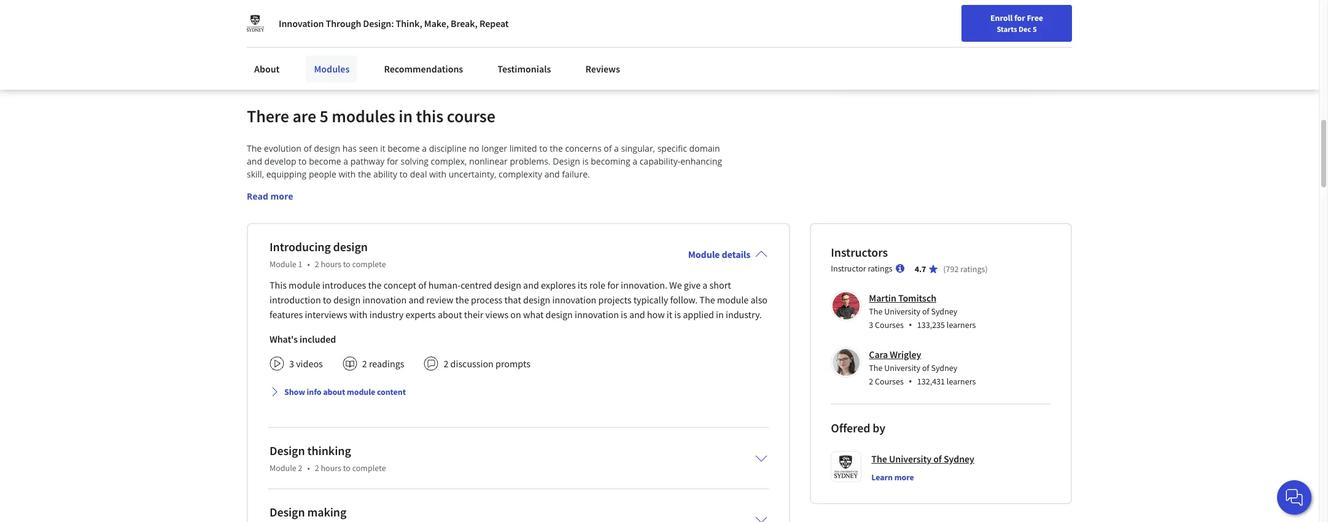 Task type: describe. For each thing, give the bounding box(es) containing it.
offered
[[831, 420, 871, 435]]

module left the details
[[688, 248, 720, 260]]

testimonials link
[[490, 55, 559, 82]]

find your new career link
[[972, 12, 1062, 28]]

review inside this module introduces the concept of human-centred design and explores its role for innovation. we give a short introduction to design innovation and review the process that design innovation projects typically follow. the module also features interviews with industry experts about their views on what design innovation is and how it is applied in industry.
[[426, 293, 454, 306]]

4.7
[[915, 263, 926, 274]]

dec
[[1019, 24, 1032, 34]]

what's included
[[270, 333, 336, 345]]

on inside add this credential to your linkedin profile, resume, or cv share it on social media and in your performance review
[[301, 29, 312, 41]]

university inside the university of sydney link
[[889, 453, 932, 465]]

seen
[[359, 142, 378, 154]]

about inside this module introduces the concept of human-centred design and explores its role for innovation. we give a short introduction to design innovation and review the process that design innovation projects typically follow. the module also features interviews with industry experts about their views on what design innovation is and how it is applied in industry.
[[438, 308, 462, 320]]

how
[[647, 308, 665, 320]]

industry.
[[726, 308, 762, 320]]

about inside dropdown button
[[323, 386, 345, 397]]

2 horizontal spatial is
[[675, 308, 681, 320]]

find
[[978, 14, 994, 25]]

recommendations link
[[377, 55, 471, 82]]

0 horizontal spatial your
[[357, 14, 376, 26]]

what's
[[270, 333, 298, 345]]

2 inside the introducing design module 1 • 2 hours to complete
[[315, 258, 319, 269]]

credential
[[303, 14, 345, 26]]

and left failure.
[[545, 168, 560, 180]]

courses for cara
[[875, 376, 904, 387]]

for inside 'the evolution of design has seen it become a discipline no longer limited to the concerns of a singular, specific domain and develop to become a pathway for solving complex, nonlinear problems. design is becoming a capability-enhancing skill, equipping people with the ability to deal with uncertainty, complexity and failure.'
[[387, 155, 399, 167]]

concerns
[[565, 142, 602, 154]]

what
[[523, 308, 544, 320]]

reviews
[[586, 63, 620, 75]]

this module introduces the concept of human-centred design and explores its role for innovation. we give a short introduction to design innovation and review the process that design innovation projects typically follow. the module also features interviews with industry experts about their views on what design innovation is and how it is applied in industry.
[[270, 279, 768, 320]]

there
[[247, 105, 289, 127]]

limited
[[510, 142, 537, 154]]

or
[[482, 14, 490, 26]]

792
[[946, 263, 959, 274]]

show info about module content button
[[265, 381, 411, 403]]

interviews
[[305, 308, 348, 320]]

applied
[[683, 308, 714, 320]]

their
[[464, 308, 484, 320]]

its
[[578, 279, 588, 291]]

instructor
[[831, 263, 866, 274]]

coursera career certificate image
[[840, 0, 1045, 78]]

the university of sydney link
[[872, 451, 975, 466]]

the inside this module introduces the concept of human-centred design and explores its role for innovation. we give a short introduction to design innovation and review the process that design innovation projects typically follow. the module also features interviews with industry experts about their views on what design innovation is and how it is applied in industry.
[[700, 293, 715, 306]]

career
[[1032, 14, 1055, 25]]

that
[[505, 293, 521, 306]]

innovation up industry
[[363, 293, 407, 306]]

1 vertical spatial module
[[717, 293, 749, 306]]

included
[[300, 333, 336, 345]]

for inside enroll for free starts dec 5
[[1015, 12, 1026, 23]]

show
[[284, 386, 305, 397]]

complex,
[[431, 155, 467, 167]]

failure.
[[562, 168, 590, 180]]

introduction
[[270, 293, 321, 306]]

learn more
[[872, 472, 914, 483]]

design thinking module 2 • 2 hours to complete
[[270, 443, 386, 473]]

uncertainty,
[[449, 168, 497, 180]]

on inside this module introduces the concept of human-centred design and explores its role for innovation. we give a short introduction to design innovation and review the process that design innovation projects typically follow. the module also features interviews with industry experts about their views on what design innovation is and how it is applied in industry.
[[511, 308, 521, 320]]

explores
[[541, 279, 576, 291]]

media
[[340, 29, 365, 41]]

new
[[1014, 14, 1030, 25]]

we
[[670, 279, 682, 291]]

problems.
[[510, 155, 551, 167]]

modules
[[314, 63, 350, 75]]

english button
[[1062, 0, 1136, 40]]

introducing
[[270, 239, 331, 254]]

in inside this module introduces the concept of human-centred design and explores its role for innovation. we give a short introduction to design innovation and review the process that design innovation projects typically follow. the module also features interviews with industry experts about their views on what design innovation is and how it is applied in industry.
[[716, 308, 724, 320]]

martin tomitsch image
[[833, 292, 860, 319]]

module inside dropdown button
[[347, 386, 375, 397]]

design right what at the left
[[546, 308, 573, 320]]

english
[[1084, 14, 1114, 26]]

instructors
[[831, 244, 888, 260]]

discipline
[[429, 142, 467, 154]]

1 horizontal spatial become
[[388, 142, 420, 154]]

pathway
[[350, 155, 385, 167]]

wrigley
[[890, 348, 922, 360]]

the inside cara wrigley the university of sydney 2 courses • 132,431 learners
[[869, 362, 883, 373]]

it inside add this credential to your linkedin profile, resume, or cv share it on social media and in your performance review
[[293, 29, 299, 41]]

by
[[873, 420, 886, 435]]

concept
[[384, 279, 416, 291]]

industry
[[370, 308, 404, 320]]

• inside cara wrigley the university of sydney 2 courses • 132,431 learners
[[909, 375, 913, 388]]

• inside martin tomitsch the university of sydney 3 courses • 133,235 learners
[[909, 318, 913, 332]]

modules
[[332, 105, 395, 127]]

repeat
[[480, 17, 509, 29]]

centred
[[461, 279, 492, 291]]

5 inside enroll for free starts dec 5
[[1033, 24, 1037, 34]]

the left concept
[[368, 279, 382, 291]]

with down pathway
[[339, 168, 356, 180]]

cara wrigley the university of sydney 2 courses • 132,431 learners
[[869, 348, 976, 388]]

to inside this module introduces the concept of human-centred design and explores its role for innovation. we give a short introduction to design innovation and review the process that design innovation projects typically follow. the module also features interviews with industry experts about their views on what design innovation is and how it is applied in industry.
[[323, 293, 332, 306]]

free
[[1027, 12, 1044, 23]]

the evolution of design has seen it become a discipline no longer limited to the concerns of a singular, specific domain and develop to become a pathway for solving complex, nonlinear problems. design is becoming a capability-enhancing skill, equipping people with the ability to deal with uncertainty, complexity and failure.
[[247, 142, 725, 180]]

testimonials
[[498, 63, 551, 75]]

read more button
[[247, 190, 293, 203]]

design for design thinking module 2 • 2 hours to complete
[[270, 443, 305, 458]]

the up their
[[456, 293, 469, 306]]

instructor ratings
[[831, 263, 893, 274]]

design up what at the left
[[523, 293, 551, 306]]

evolution
[[264, 142, 301, 154]]

short
[[710, 279, 731, 291]]

of inside the university of sydney link
[[934, 453, 942, 465]]

with inside this module introduces the concept of human-centred design and explores its role for innovation. we give a short introduction to design innovation and review the process that design innovation projects typically follow. the module also features interviews with industry experts about their views on what design innovation is and how it is applied in industry.
[[349, 308, 368, 320]]

to left deal
[[400, 168, 408, 180]]

add this credential to your linkedin profile, resume, or cv share it on social media and in your performance review
[[268, 14, 503, 41]]

read more
[[247, 190, 293, 202]]

profile,
[[415, 14, 445, 26]]

a inside this module introduces the concept of human-centred design and explores its role for innovation. we give a short introduction to design innovation and review the process that design innovation projects typically follow. the module also features interviews with industry experts about their views on what design innovation is and how it is applied in industry.
[[703, 279, 708, 291]]

design up that
[[494, 279, 521, 291]]

martin
[[869, 292, 897, 304]]

1 vertical spatial in
[[399, 105, 413, 127]]

to up equipping
[[299, 155, 307, 167]]

university for tomitsch
[[885, 306, 921, 317]]

introduces
[[322, 279, 366, 291]]

2 left the discussion
[[444, 357, 449, 370]]

learn
[[872, 472, 893, 483]]

enroll
[[991, 12, 1013, 23]]

3 videos
[[289, 357, 323, 370]]

specific
[[658, 142, 687, 154]]



Task type: locate. For each thing, give the bounding box(es) containing it.
1 horizontal spatial review
[[470, 29, 498, 41]]

become
[[388, 142, 420, 154], [309, 155, 341, 167]]

2 horizontal spatial for
[[1015, 12, 1026, 23]]

courses inside cara wrigley the university of sydney 2 courses • 132,431 learners
[[875, 376, 904, 387]]

• down thinking
[[307, 462, 310, 473]]

becoming
[[591, 155, 631, 167]]

2 courses from the top
[[875, 376, 904, 387]]

module for design thinking
[[270, 462, 296, 473]]

it
[[293, 29, 299, 41], [380, 142, 386, 154], [667, 308, 673, 320]]

give
[[684, 279, 701, 291]]

hours for design
[[321, 258, 341, 269]]

on down that
[[511, 308, 521, 320]]

courses down martin
[[875, 319, 904, 330]]

• right 1
[[307, 258, 310, 269]]

1 vertical spatial 5
[[320, 105, 328, 127]]

cara
[[869, 348, 888, 360]]

0 vertical spatial hours
[[321, 258, 341, 269]]

it inside 'the evolution of design has seen it become a discipline no longer limited to the concerns of a singular, specific domain and develop to become a pathway for solving complex, nonlinear problems. design is becoming a capability-enhancing skill, equipping people with the ability to deal with uncertainty, complexity and failure.'
[[380, 142, 386, 154]]

of inside cara wrigley the university of sydney 2 courses • 132,431 learners
[[923, 362, 930, 373]]

the inside martin tomitsch the university of sydney 3 courses • 133,235 learners
[[869, 306, 883, 317]]

innovation down projects
[[575, 308, 619, 320]]

recommendations
[[384, 63, 463, 75]]

this up the discipline
[[416, 105, 444, 127]]

the down martin
[[869, 306, 883, 317]]

it right "share"
[[293, 29, 299, 41]]

hours inside the introducing design module 1 • 2 hours to complete
[[321, 258, 341, 269]]

0 vertical spatial this
[[286, 14, 301, 26]]

0 vertical spatial learners
[[947, 319, 976, 330]]

for up projects
[[608, 279, 619, 291]]

to down thinking
[[343, 462, 351, 473]]

learners for tomitsch
[[947, 319, 976, 330]]

complete for design thinking
[[352, 462, 386, 473]]

1 vertical spatial learners
[[947, 376, 976, 387]]

1 horizontal spatial in
[[399, 105, 413, 127]]

are
[[293, 105, 316, 127]]

hours up introduces
[[321, 258, 341, 269]]

review down or
[[470, 29, 498, 41]]

innovation through design: think, make, break, repeat
[[279, 17, 509, 29]]

of inside martin tomitsch the university of sydney 3 courses • 133,235 learners
[[923, 306, 930, 317]]

offered by
[[831, 420, 886, 435]]

0 vertical spatial on
[[301, 29, 312, 41]]

• inside design thinking module 2 • 2 hours to complete
[[307, 462, 310, 473]]

to inside the introducing design module 1 • 2 hours to complete
[[343, 258, 351, 269]]

0 horizontal spatial is
[[583, 155, 589, 167]]

this inside add this credential to your linkedin profile, resume, or cv share it on social media and in your performance review
[[286, 14, 301, 26]]

2 up the design making
[[298, 462, 302, 473]]

1 learners from the top
[[947, 319, 976, 330]]

introducing design module 1 • 2 hours to complete
[[270, 239, 386, 269]]

reviews link
[[578, 55, 628, 82]]

0 horizontal spatial ratings
[[868, 263, 893, 274]]

a down singular,
[[633, 155, 638, 167]]

university up the learn more
[[889, 453, 932, 465]]

1 horizontal spatial is
[[621, 308, 628, 320]]

2 horizontal spatial module
[[717, 293, 749, 306]]

2 complete from the top
[[352, 462, 386, 473]]

become up people
[[309, 155, 341, 167]]

1 horizontal spatial on
[[511, 308, 521, 320]]

role
[[590, 279, 606, 291]]

0 horizontal spatial 5
[[320, 105, 328, 127]]

hours inside design thinking module 2 • 2 hours to complete
[[321, 462, 341, 473]]

sydney for wrigley
[[931, 362, 958, 373]]

complete inside design thinking module 2 • 2 hours to complete
[[352, 462, 386, 473]]

learners right 132,431
[[947, 376, 976, 387]]

more for read more
[[271, 190, 293, 202]]

is inside 'the evolution of design has seen it become a discipline no longer limited to the concerns of a singular, specific domain and develop to become a pathway for solving complex, nonlinear problems. design is becoming a capability-enhancing skill, equipping people with the ability to deal with uncertainty, complexity and failure.'
[[583, 155, 589, 167]]

university
[[885, 306, 921, 317], [885, 362, 921, 373], [889, 453, 932, 465]]

a up becoming
[[614, 142, 619, 154]]

with down complex,
[[429, 168, 447, 180]]

1 horizontal spatial for
[[608, 279, 619, 291]]

has
[[343, 142, 357, 154]]

None search field
[[175, 8, 470, 32]]

domain
[[690, 142, 720, 154]]

0 vertical spatial sydney
[[931, 306, 958, 317]]

design down introduces
[[333, 293, 361, 306]]

on left social
[[301, 29, 312, 41]]

courses for martin
[[875, 319, 904, 330]]

1 horizontal spatial 3
[[869, 319, 874, 330]]

and right the media
[[367, 29, 383, 41]]

design inside dropdown button
[[270, 504, 305, 519]]

about left their
[[438, 308, 462, 320]]

1 vertical spatial hours
[[321, 462, 341, 473]]

0 horizontal spatial on
[[301, 29, 312, 41]]

module
[[688, 248, 720, 260], [270, 258, 296, 269], [270, 462, 296, 473]]

hours down thinking
[[321, 462, 341, 473]]

sydney
[[931, 306, 958, 317], [931, 362, 958, 373], [944, 453, 975, 465]]

2 vertical spatial it
[[667, 308, 673, 320]]

to inside design thinking module 2 • 2 hours to complete
[[343, 462, 351, 473]]

module up the design making
[[270, 462, 296, 473]]

of inside this module introduces the concept of human-centred design and explores its role for innovation. we give a short introduction to design innovation and review the process that design innovation projects typically follow. the module also features interviews with industry experts about their views on what design innovation is and how it is applied in industry.
[[418, 279, 427, 291]]

with
[[339, 168, 356, 180], [429, 168, 447, 180], [349, 308, 368, 320]]

it right seen
[[380, 142, 386, 154]]

2 readings
[[362, 357, 404, 370]]

more inside read more button
[[271, 190, 293, 202]]

read
[[247, 190, 268, 202]]

(
[[944, 263, 946, 274]]

132,431
[[918, 376, 945, 387]]

1 complete from the top
[[352, 258, 386, 269]]

• inside the introducing design module 1 • 2 hours to complete
[[307, 258, 310, 269]]

share
[[268, 29, 292, 41]]

design inside 'the evolution of design has seen it become a discipline no longer limited to the concerns of a singular, specific domain and develop to become a pathway for solving complex, nonlinear problems. design is becoming a capability-enhancing skill, equipping people with the ability to deal with uncertainty, complexity and failure.'
[[553, 155, 580, 167]]

for up ability
[[387, 155, 399, 167]]

1 horizontal spatial module
[[347, 386, 375, 397]]

complete for introducing design
[[352, 258, 386, 269]]

1 hours from the top
[[321, 258, 341, 269]]

•
[[307, 258, 310, 269], [909, 318, 913, 332], [909, 375, 913, 388], [307, 462, 310, 473]]

ratings right 792
[[961, 263, 985, 274]]

design left has
[[314, 142, 340, 154]]

1 horizontal spatial your
[[395, 29, 414, 41]]

there are 5 modules in this course
[[247, 105, 496, 127]]

the down cara
[[869, 362, 883, 373]]

more
[[271, 190, 293, 202], [895, 472, 914, 483]]

the down pathway
[[358, 168, 371, 180]]

0 horizontal spatial module
[[289, 279, 320, 291]]

on
[[301, 29, 312, 41], [511, 308, 521, 320]]

module left content
[[347, 386, 375, 397]]

0 horizontal spatial about
[[323, 386, 345, 397]]

linkedin
[[378, 14, 413, 26]]

to
[[347, 14, 355, 26], [539, 142, 548, 154], [299, 155, 307, 167], [400, 168, 408, 180], [343, 258, 351, 269], [323, 293, 332, 306], [343, 462, 351, 473]]

to up the interviews
[[323, 293, 332, 306]]

cara wrigley image
[[833, 349, 860, 376]]

and up skill,
[[247, 155, 262, 167]]

2 inside cara wrigley the university of sydney 2 courses • 132,431 learners
[[869, 376, 874, 387]]

add
[[268, 14, 284, 26]]

university inside cara wrigley the university of sydney 2 courses • 132,431 learners
[[885, 362, 921, 373]]

1 vertical spatial more
[[895, 472, 914, 483]]

1 vertical spatial review
[[426, 293, 454, 306]]

cv
[[492, 14, 503, 26]]

1 horizontal spatial ratings
[[961, 263, 985, 274]]

design inside the introducing design module 1 • 2 hours to complete
[[333, 239, 368, 254]]

to up problems.
[[539, 142, 548, 154]]

the left concerns
[[550, 142, 563, 154]]

1 vertical spatial complete
[[352, 462, 386, 473]]

1 horizontal spatial about
[[438, 308, 462, 320]]

module up industry.
[[717, 293, 749, 306]]

module for introducing design
[[270, 258, 296, 269]]

is down projects
[[621, 308, 628, 320]]

2 vertical spatial sydney
[[944, 453, 975, 465]]

university down wrigley
[[885, 362, 921, 373]]

innovation down 'its'
[[553, 293, 597, 306]]

design
[[314, 142, 340, 154], [333, 239, 368, 254], [494, 279, 521, 291], [333, 293, 361, 306], [523, 293, 551, 306], [546, 308, 573, 320]]

sydney inside cara wrigley the university of sydney 2 courses • 132,431 learners
[[931, 362, 958, 373]]

1 vertical spatial on
[[511, 308, 521, 320]]

design inside design thinking module 2 • 2 hours to complete
[[270, 443, 305, 458]]

0 horizontal spatial for
[[387, 155, 399, 167]]

3 down martin
[[869, 319, 874, 330]]

module up the introduction
[[289, 279, 320, 291]]

and left explores
[[523, 279, 539, 291]]

the inside 'the evolution of design has seen it become a discipline no longer limited to the concerns of a singular, specific domain and develop to become a pathway for solving complex, nonlinear problems. design is becoming a capability-enhancing skill, equipping people with the ability to deal with uncertainty, complexity and failure.'
[[247, 142, 262, 154]]

1 vertical spatial design
[[270, 443, 305, 458]]

0 vertical spatial 3
[[869, 319, 874, 330]]

no
[[469, 142, 479, 154]]

design inside 'the evolution of design has seen it become a discipline no longer limited to the concerns of a singular, specific domain and develop to become a pathway for solving complex, nonlinear problems. design is becoming a capability-enhancing skill, equipping people with the ability to deal with uncertainty, complexity and failure.'
[[314, 142, 340, 154]]

0 horizontal spatial this
[[286, 14, 301, 26]]

to up the media
[[347, 14, 355, 26]]

enroll for free starts dec 5
[[991, 12, 1044, 34]]

0 vertical spatial complete
[[352, 258, 386, 269]]

typically
[[634, 293, 668, 306]]

sydney for tomitsch
[[931, 306, 958, 317]]

complete
[[352, 258, 386, 269], [352, 462, 386, 473]]

make,
[[424, 17, 449, 29]]

develop
[[264, 155, 296, 167]]

2 horizontal spatial your
[[996, 14, 1012, 25]]

1 vertical spatial this
[[416, 105, 444, 127]]

2 down cara
[[869, 376, 874, 387]]

0 vertical spatial module
[[289, 279, 320, 291]]

module left 1
[[270, 258, 296, 269]]

this
[[270, 279, 287, 291]]

133,235
[[918, 319, 945, 330]]

the up applied
[[700, 293, 715, 306]]

university for wrigley
[[885, 362, 921, 373]]

learners
[[947, 319, 976, 330], [947, 376, 976, 387]]

1 horizontal spatial 5
[[1033, 24, 1037, 34]]

and
[[367, 29, 383, 41], [247, 155, 262, 167], [545, 168, 560, 180], [523, 279, 539, 291], [409, 293, 424, 306], [630, 308, 645, 320]]

0 horizontal spatial review
[[426, 293, 454, 306]]

for up dec
[[1015, 12, 1026, 23]]

( 792 ratings )
[[944, 263, 988, 274]]

0 vertical spatial it
[[293, 29, 299, 41]]

0 vertical spatial for
[[1015, 12, 1026, 23]]

learners right 133,235 at the right bottom of page
[[947, 319, 976, 330]]

3 left videos
[[289, 357, 294, 370]]

review inside add this credential to your linkedin profile, resume, or cv share it on social media and in your performance review
[[470, 29, 498, 41]]

in right modules
[[399, 105, 413, 127]]

in right applied
[[716, 308, 724, 320]]

sydney inside martin tomitsch the university of sydney 3 courses • 133,235 learners
[[931, 306, 958, 317]]

it right how
[[667, 308, 673, 320]]

is down concerns
[[583, 155, 589, 167]]

details
[[722, 248, 751, 260]]

this right the add
[[286, 14, 301, 26]]

5 right dec
[[1033, 24, 1037, 34]]

innovation
[[363, 293, 407, 306], [553, 293, 597, 306], [575, 308, 619, 320]]

of
[[304, 142, 312, 154], [604, 142, 612, 154], [418, 279, 427, 291], [923, 306, 930, 317], [923, 362, 930, 373], [934, 453, 942, 465]]

tomitsch
[[899, 292, 937, 304]]

to up introduces
[[343, 258, 351, 269]]

0 horizontal spatial it
[[293, 29, 299, 41]]

the up skill,
[[247, 142, 262, 154]]

1 vertical spatial for
[[387, 155, 399, 167]]

a up the solving
[[422, 142, 427, 154]]

2 vertical spatial in
[[716, 308, 724, 320]]

innovation.
[[621, 279, 668, 291]]

1 vertical spatial about
[[323, 386, 345, 397]]

3 inside martin tomitsch the university of sydney 3 courses • 133,235 learners
[[869, 319, 874, 330]]

cara wrigley link
[[869, 348, 922, 360]]

2 left 'readings' at the left of the page
[[362, 357, 367, 370]]

complexity
[[499, 168, 542, 180]]

and left how
[[630, 308, 645, 320]]

0 vertical spatial about
[[438, 308, 462, 320]]

in inside add this credential to your linkedin profile, resume, or cv share it on social media and in your performance review
[[385, 29, 393, 41]]

ratings
[[868, 263, 893, 274], [961, 263, 985, 274]]

0 horizontal spatial 3
[[289, 357, 294, 370]]

1 horizontal spatial this
[[416, 105, 444, 127]]

0 vertical spatial review
[[470, 29, 498, 41]]

0 vertical spatial university
[[885, 306, 921, 317]]

design making
[[270, 504, 347, 519]]

learners inside martin tomitsch the university of sydney 3 courses • 133,235 learners
[[947, 319, 976, 330]]

design for design making
[[270, 504, 305, 519]]

more for learn more
[[895, 472, 914, 483]]

chat with us image
[[1285, 488, 1305, 507]]

for inside this module introduces the concept of human-centred design and explores its role for innovation. we give a short introduction to design innovation and review the process that design innovation projects typically follow. the module also features interviews with industry experts about their views on what design innovation is and how it is applied in industry.
[[608, 279, 619, 291]]

experts
[[406, 308, 436, 320]]

• left 132,431
[[909, 375, 913, 388]]

university down 'martin tomitsch' link
[[885, 306, 921, 317]]

2 vertical spatial university
[[889, 453, 932, 465]]

1 vertical spatial it
[[380, 142, 386, 154]]

0 horizontal spatial in
[[385, 29, 393, 41]]

0 vertical spatial in
[[385, 29, 393, 41]]

design
[[553, 155, 580, 167], [270, 443, 305, 458], [270, 504, 305, 519]]

the
[[550, 142, 563, 154], [358, 168, 371, 180], [368, 279, 382, 291], [456, 293, 469, 306]]

solving
[[401, 155, 429, 167]]

discussion
[[451, 357, 494, 370]]

with left industry
[[349, 308, 368, 320]]

modules link
[[307, 55, 357, 82]]

design left thinking
[[270, 443, 305, 458]]

2 discussion prompts
[[444, 357, 531, 370]]

more down equipping
[[271, 190, 293, 202]]

more right learn
[[895, 472, 914, 483]]

design up failure.
[[553, 155, 580, 167]]

complete inside the introducing design module 1 • 2 hours to complete
[[352, 258, 386, 269]]

about right info
[[323, 386, 345, 397]]

the up learn
[[872, 453, 887, 465]]

to inside add this credential to your linkedin profile, resume, or cv share it on social media and in your performance review
[[347, 14, 355, 26]]

0 vertical spatial courses
[[875, 319, 904, 330]]

in down linkedin
[[385, 29, 393, 41]]

0 vertical spatial 5
[[1033, 24, 1037, 34]]

review down 'human-'
[[426, 293, 454, 306]]

2 hours from the top
[[321, 462, 341, 473]]

university inside martin tomitsch the university of sydney 3 courses • 133,235 learners
[[885, 306, 921, 317]]

2 vertical spatial module
[[347, 386, 375, 397]]

about link
[[247, 55, 287, 82]]

1 courses from the top
[[875, 319, 904, 330]]

review
[[470, 29, 498, 41], [426, 293, 454, 306]]

2 right 1
[[315, 258, 319, 269]]

0 vertical spatial more
[[271, 190, 293, 202]]

• left 133,235 at the right bottom of page
[[909, 318, 913, 332]]

0 vertical spatial design
[[553, 155, 580, 167]]

2 down thinking
[[315, 462, 319, 473]]

and up the experts
[[409, 293, 424, 306]]

more inside learn more button
[[895, 472, 914, 483]]

follow.
[[670, 293, 698, 306]]

equipping
[[266, 168, 307, 180]]

1 horizontal spatial it
[[380, 142, 386, 154]]

module inside design thinking module 2 • 2 hours to complete
[[270, 462, 296, 473]]

design:
[[363, 17, 394, 29]]

1 vertical spatial become
[[309, 155, 341, 167]]

2 horizontal spatial it
[[667, 308, 673, 320]]

hours for thinking
[[321, 462, 341, 473]]

projects
[[599, 293, 632, 306]]

break,
[[451, 17, 478, 29]]

5 right 'are'
[[320, 105, 328, 127]]

courses inside martin tomitsch the university of sydney 3 courses • 133,235 learners
[[875, 319, 904, 330]]

1 horizontal spatial more
[[895, 472, 914, 483]]

module details
[[688, 248, 751, 260]]

martin tomitsch link
[[869, 292, 937, 304]]

courses down cara wrigley link
[[875, 376, 904, 387]]

1 vertical spatial university
[[885, 362, 921, 373]]

learners inside cara wrigley the university of sydney 2 courses • 132,431 learners
[[947, 376, 976, 387]]

2 horizontal spatial in
[[716, 308, 724, 320]]

the university of sydney image
[[247, 15, 264, 32]]

2 vertical spatial for
[[608, 279, 619, 291]]

design left making
[[270, 504, 305, 519]]

and inside add this credential to your linkedin profile, resume, or cv share it on social media and in your performance review
[[367, 29, 383, 41]]

2 learners from the top
[[947, 376, 976, 387]]

2 vertical spatial design
[[270, 504, 305, 519]]

1 vertical spatial sydney
[[931, 362, 958, 373]]

also
[[751, 293, 768, 306]]

a right give
[[703, 279, 708, 291]]

social
[[314, 29, 338, 41]]

module inside the introducing design module 1 • 2 hours to complete
[[270, 258, 296, 269]]

1 vertical spatial 3
[[289, 357, 294, 370]]

become up the solving
[[388, 142, 420, 154]]

process
[[471, 293, 503, 306]]

is down follow.
[[675, 308, 681, 320]]

1 vertical spatial courses
[[875, 376, 904, 387]]

it inside this module introduces the concept of human-centred design and explores its role for innovation. we give a short introduction to design innovation and review the process that design innovation projects typically follow. the module also features interviews with industry experts about their views on what design innovation is and how it is applied in industry.
[[667, 308, 673, 320]]

course
[[447, 105, 496, 127]]

a down has
[[343, 155, 348, 167]]

find your new career
[[978, 14, 1055, 25]]

design up introduces
[[333, 239, 368, 254]]

0 horizontal spatial become
[[309, 155, 341, 167]]

ratings down instructors
[[868, 263, 893, 274]]

is
[[583, 155, 589, 167], [621, 308, 628, 320], [675, 308, 681, 320]]

0 horizontal spatial more
[[271, 190, 293, 202]]

0 vertical spatial become
[[388, 142, 420, 154]]

learners for wrigley
[[947, 376, 976, 387]]

skill,
[[247, 168, 264, 180]]



Task type: vqa. For each thing, say whether or not it's contained in the screenshot.
real-
no



